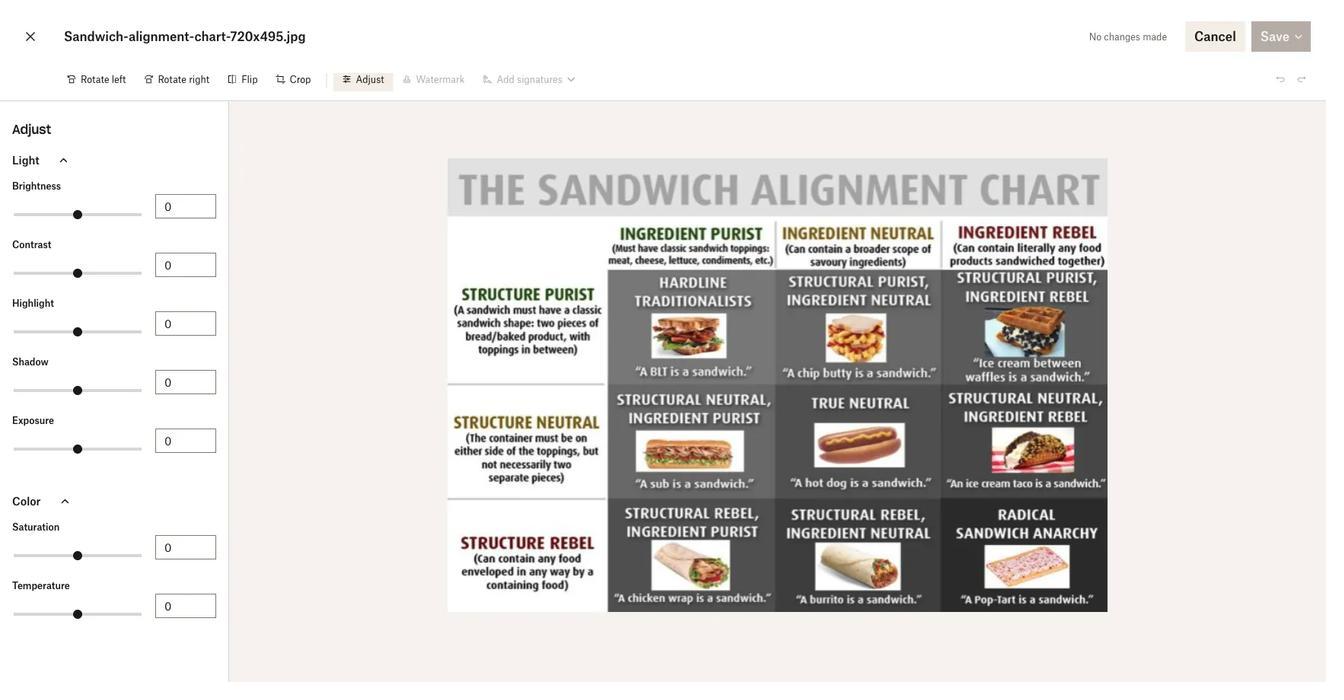 Task type: vqa. For each thing, say whether or not it's contained in the screenshot.


Task type: describe. For each thing, give the bounding box(es) containing it.
files for mike.jpg
[[1085, 407, 1102, 416]]

uploaded to files for sandwich-alignm…hart-720x495.jpg
[[1038, 362, 1102, 372]]

to for mike.jpg
[[1075, 407, 1082, 416]]

alignm…hart-
[[1057, 345, 1117, 357]]

fg121212.jpg
[[1008, 435, 1063, 447]]

Exposure number field
[[164, 432, 207, 449]]

sandwich- for alignment-
[[64, 29, 129, 43]]

no changes made
[[1089, 31, 1167, 42]]

uploaded for screenshot 2023-…t 9.48.36 am.png
[[1041, 497, 1075, 506]]

changes
[[1104, 31, 1141, 42]]

rotate right
[[158, 73, 210, 85]]

uploaded to files for screenshot 2023-…t 9.48.36 am.png
[[1041, 497, 1105, 506]]

right
[[189, 73, 210, 85]]

…t
[[1089, 480, 1100, 491]]

9.48.36
[[1102, 480, 1137, 491]]

to for sandwich-alignm…hart-720x495.jpg
[[1075, 362, 1082, 372]]

chart-
[[194, 29, 230, 43]]

jpg for mike.jpg
[[1011, 406, 1026, 416]]

Highlight number field
[[164, 315, 207, 332]]

color
[[12, 495, 41, 508]]

jpg for fg121212.jpg
[[1011, 451, 1026, 461]]

files for sandwich-alignm…hart-720x495.jpg
[[1085, 362, 1102, 372]]

light button
[[0, 142, 228, 178]]

cancel
[[1195, 29, 1236, 44]]

Highlight range field
[[14, 330, 142, 334]]

uploads
[[984, 308, 1033, 323]]

Contrast range field
[[14, 272, 142, 275]]

to for fg121212.jpg
[[1075, 452, 1082, 461]]

mike.jpg
[[1008, 390, 1047, 402]]

close image
[[21, 24, 40, 49]]

rotate right button
[[135, 67, 219, 91]]

uploaded for fg121212.jpg
[[1038, 452, 1073, 461]]

uploaded to files for mike.jpg
[[1038, 407, 1102, 416]]

cancel button
[[1186, 21, 1246, 52]]

adjust inside button
[[356, 73, 384, 85]]

am.png
[[1139, 480, 1174, 491]]

files for screenshot 2023-…t 9.48.36 am.png
[[1088, 497, 1105, 506]]

brightness
[[12, 180, 61, 191]]

screenshot 2023-…t 9.48.36 am.png
[[1008, 480, 1174, 491]]

crop
[[290, 73, 311, 85]]

0 horizontal spatial adjust
[[12, 121, 51, 137]]

2023-
[[1062, 480, 1089, 491]]

left
[[112, 73, 126, 85]]

Saturation range field
[[14, 554, 142, 557]]

Shadow number field
[[164, 374, 207, 391]]

flip button
[[219, 67, 267, 91]]



Task type: locate. For each thing, give the bounding box(es) containing it.
upload complete image left mike.jpg
[[984, 388, 1002, 407]]

saturation
[[12, 521, 60, 533]]

1 vertical spatial 720x495.jpg
[[1117, 345, 1174, 357]]

crop button
[[267, 67, 320, 91]]

sandwich-alignment-chart-720x495.jpg
[[64, 29, 306, 43]]

1 rotate from the left
[[81, 73, 109, 85]]

1 vertical spatial sandwich-
[[1008, 345, 1057, 357]]

files link for sandwich-alignm…hart-720x495.jpg
[[1085, 360, 1102, 374]]

720x495.jpg inside uploads 'alert'
[[1117, 345, 1174, 357]]

jpg right upload complete icon
[[1011, 361, 1026, 371]]

1 horizontal spatial adjust
[[356, 73, 384, 85]]

0 vertical spatial jpg
[[1011, 361, 1026, 371]]

upload complete image for screenshot 2023-…t 9.48.36 am.png
[[984, 478, 1002, 496]]

0 horizontal spatial 720x495.jpg
[[230, 29, 306, 43]]

0 vertical spatial sandwich-
[[64, 29, 129, 43]]

upload complete image for fg121212.jpg
[[984, 433, 1002, 452]]

exposure
[[12, 415, 54, 426]]

2 vertical spatial upload complete image
[[984, 478, 1002, 496]]

files link for mike.jpg
[[1085, 405, 1102, 419]]

1 horizontal spatial rotate
[[158, 73, 186, 85]]

uploaded to files for fg121212.jpg
[[1038, 452, 1102, 461]]

jpg for sandwich-alignm…hart-720x495.jpg
[[1011, 361, 1026, 371]]

rotate for rotate left
[[81, 73, 109, 85]]

uploaded down alignm…hart-
[[1038, 362, 1073, 372]]

0 vertical spatial 720x495.jpg
[[230, 29, 306, 43]]

1 vertical spatial jpg
[[1011, 406, 1026, 416]]

adjust button
[[333, 67, 393, 91]]

rotate for rotate right
[[158, 73, 186, 85]]

1 vertical spatial adjust
[[12, 121, 51, 137]]

0 horizontal spatial rotate
[[81, 73, 109, 85]]

Exposure range field
[[14, 448, 142, 451]]

to
[[1075, 362, 1082, 372], [1075, 407, 1082, 416], [1075, 452, 1082, 461], [1077, 497, 1085, 506]]

Saturation number field
[[164, 539, 207, 556]]

highlight
[[12, 297, 54, 309]]

rotate left button
[[58, 67, 135, 91]]

1 horizontal spatial sandwich-
[[1008, 345, 1057, 357]]

adjust
[[356, 73, 384, 85], [12, 121, 51, 137]]

jpg down the fg121212.jpg
[[1011, 451, 1026, 461]]

alignment-
[[129, 29, 194, 43]]

temperature
[[12, 580, 70, 591]]

to for screenshot 2023-…t 9.48.36 am.png
[[1077, 497, 1085, 506]]

rotate
[[81, 73, 109, 85], [158, 73, 186, 85]]

upload complete image for mike.jpg
[[984, 388, 1002, 407]]

uploaded
[[1038, 362, 1073, 372], [1038, 407, 1073, 416], [1038, 452, 1073, 461], [1041, 497, 1075, 506]]

uploaded to files down 2023-
[[1041, 497, 1105, 506]]

uploaded down the fg121212.jpg
[[1038, 452, 1073, 461]]

uploaded to files up the fg121212.jpg
[[1038, 407, 1102, 416]]

uploaded for sandwich-alignm…hart-720x495.jpg
[[1038, 362, 1073, 372]]

1 jpg from the top
[[1011, 361, 1026, 371]]

uploaded for mike.jpg
[[1038, 407, 1073, 416]]

3 jpg from the top
[[1011, 451, 1026, 461]]

0 horizontal spatial sandwich-
[[64, 29, 129, 43]]

2 jpg from the top
[[1011, 406, 1026, 416]]

uploaded down 2023-
[[1041, 497, 1075, 506]]

Temperature number field
[[164, 598, 207, 614]]

png
[[1011, 496, 1028, 506]]

720x495.jpg
[[230, 29, 306, 43], [1117, 345, 1174, 357]]

upload complete image
[[984, 343, 1002, 362]]

adjust up light
[[12, 121, 51, 137]]

2 vertical spatial jpg
[[1011, 451, 1026, 461]]

uploads alert
[[971, 294, 1307, 682]]

sandwich-alignm…hart-720x495.jpg
[[1008, 345, 1174, 357]]

files link for screenshot 2023-…t 9.48.36 am.png
[[1088, 495, 1105, 509]]

screenshot
[[1008, 480, 1059, 491]]

Brightness range field
[[14, 213, 142, 216]]

Contrast number field
[[164, 257, 207, 273]]

sandwich- for alignm…hart-
[[1008, 345, 1057, 357]]

sandwich- inside uploads 'alert'
[[1008, 345, 1057, 357]]

adjust right crop
[[356, 73, 384, 85]]

rotate left left in the top of the page
[[81, 73, 109, 85]]

jpg down mike.jpg
[[1011, 406, 1026, 416]]

rotate left right
[[158, 73, 186, 85]]

uploaded to files up 2023-
[[1038, 452, 1102, 461]]

flip
[[242, 73, 258, 85]]

uploaded to files down alignm…hart-
[[1038, 362, 1102, 372]]

files link
[[1085, 360, 1102, 374], [1085, 405, 1102, 419], [1085, 450, 1102, 464], [1088, 495, 1105, 509]]

Brightness number field
[[164, 198, 207, 215]]

sandwich-
[[64, 29, 129, 43], [1008, 345, 1057, 357]]

1 upload complete image from the top
[[984, 388, 1002, 407]]

made
[[1143, 31, 1167, 42]]

0 vertical spatial adjust
[[356, 73, 384, 85]]

3 upload complete image from the top
[[984, 478, 1002, 496]]

2 upload complete image from the top
[[984, 433, 1002, 452]]

1 vertical spatial upload complete image
[[984, 433, 1002, 452]]

files for fg121212.jpg
[[1085, 452, 1102, 461]]

shadow
[[12, 356, 49, 367]]

contrast
[[12, 239, 51, 250]]

sandwich- right upload complete icon
[[1008, 345, 1057, 357]]

files
[[1085, 362, 1102, 372], [1085, 407, 1102, 416], [1085, 452, 1102, 461], [1088, 497, 1105, 506]]

uploaded to files
[[1038, 362, 1102, 372], [1038, 407, 1102, 416], [1038, 452, 1102, 461], [1041, 497, 1105, 506]]

1 horizontal spatial 720x495.jpg
[[1117, 345, 1174, 357]]

uploaded down mike.jpg
[[1038, 407, 1073, 416]]

0 vertical spatial upload complete image
[[984, 388, 1002, 407]]

2 rotate from the left
[[158, 73, 186, 85]]

sandwich- up rotate left button
[[64, 29, 129, 43]]

jpg
[[1011, 361, 1026, 371], [1011, 406, 1026, 416], [1011, 451, 1026, 461]]

upload complete image
[[984, 388, 1002, 407], [984, 433, 1002, 452], [984, 478, 1002, 496]]

Shadow range field
[[14, 389, 142, 392]]

rotate left
[[81, 73, 126, 85]]

color button
[[0, 484, 228, 519]]

files link for fg121212.jpg
[[1085, 450, 1102, 464]]

light
[[12, 154, 39, 167]]

Temperature range field
[[14, 613, 142, 616]]

upload complete image left png
[[984, 478, 1002, 496]]

upload complete image left the fg121212.jpg
[[984, 433, 1002, 452]]

no
[[1089, 31, 1102, 42]]



